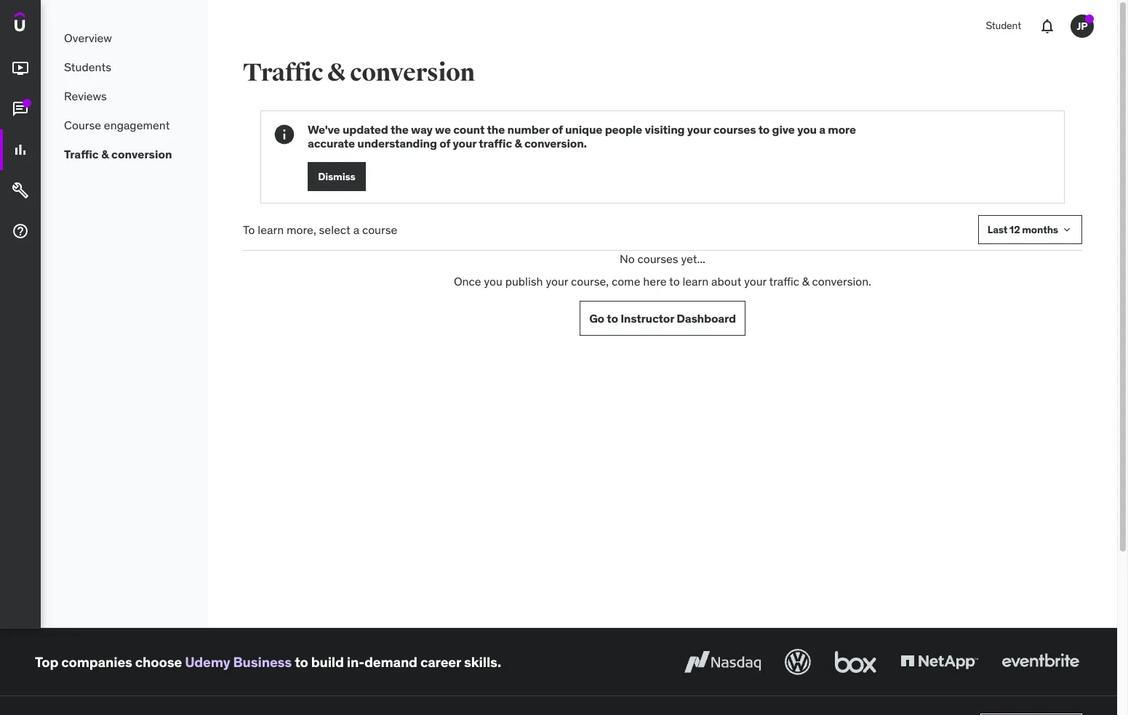 Task type: vqa. For each thing, say whether or not it's contained in the screenshot.
middle Wishlist
no



Task type: locate. For each thing, give the bounding box(es) containing it.
a right select
[[353, 223, 359, 237]]

3 medium image from the top
[[12, 141, 29, 159]]

you inside we've updated the way we count the number of unique people visiting your courses to give you a more accurate understanding of your traffic & conversion.
[[797, 122, 817, 137]]

learn right to
[[258, 223, 284, 237]]

1 vertical spatial conversion.
[[812, 274, 872, 289]]

conversion up way
[[350, 57, 475, 88]]

1 horizontal spatial traffic
[[243, 57, 323, 88]]

go
[[589, 311, 605, 326]]

& inside traffic & conversion link
[[101, 147, 109, 161]]

0 vertical spatial traffic & conversion
[[243, 57, 475, 88]]

1 vertical spatial traffic & conversion
[[64, 147, 172, 161]]

courses
[[713, 122, 756, 137], [638, 252, 678, 267]]

0 vertical spatial learn
[[258, 223, 284, 237]]

courses up here
[[638, 252, 678, 267]]

traffic right we
[[479, 136, 512, 151]]

conversion
[[350, 57, 475, 88], [111, 147, 172, 161]]

12
[[1010, 223, 1020, 236]]

0 horizontal spatial the
[[391, 122, 409, 137]]

engagement
[[104, 118, 170, 132]]

eventbrite image
[[999, 647, 1082, 679]]

a
[[819, 122, 826, 137], [353, 223, 359, 237]]

you
[[797, 122, 817, 137], [484, 274, 503, 289]]

0 vertical spatial you
[[797, 122, 817, 137]]

yet...
[[681, 252, 706, 267]]

you right give
[[797, 122, 817, 137]]

0 horizontal spatial conversion
[[111, 147, 172, 161]]

the right count
[[487, 122, 505, 137]]

no
[[620, 252, 635, 267]]

about
[[712, 274, 742, 289]]

understanding
[[357, 136, 437, 151]]

2 the from the left
[[487, 122, 505, 137]]

1 horizontal spatial conversion
[[350, 57, 475, 88]]

0 horizontal spatial traffic & conversion
[[64, 147, 172, 161]]

1 horizontal spatial a
[[819, 122, 826, 137]]

traffic & conversion down the course engagement
[[64, 147, 172, 161]]

reviews link
[[41, 81, 208, 111]]

traffic & conversion
[[243, 57, 475, 88], [64, 147, 172, 161]]

& inside we've updated the way we count the number of unique people visiting your courses to give you a more accurate understanding of your traffic & conversion.
[[515, 136, 522, 151]]

medium image
[[12, 60, 29, 77], [12, 101, 29, 118], [12, 141, 29, 159], [12, 182, 29, 199], [12, 223, 29, 240]]

skills.
[[464, 654, 501, 671]]

1 horizontal spatial you
[[797, 122, 817, 137]]

1 vertical spatial conversion
[[111, 147, 172, 161]]

give
[[772, 122, 795, 137]]

conversion.
[[524, 136, 587, 151], [812, 274, 872, 289]]

career
[[420, 654, 461, 671]]

0 vertical spatial conversion
[[350, 57, 475, 88]]

to
[[759, 122, 770, 137], [669, 274, 680, 289], [607, 311, 618, 326], [295, 654, 308, 671]]

your right we
[[453, 136, 476, 151]]

way
[[411, 122, 433, 137]]

go to instructor dashboard
[[589, 311, 736, 326]]

to left give
[[759, 122, 770, 137]]

1 vertical spatial courses
[[638, 252, 678, 267]]

5 medium image from the top
[[12, 223, 29, 240]]

more
[[828, 122, 856, 137]]

box image
[[831, 647, 880, 679]]

the left way
[[391, 122, 409, 137]]

&
[[327, 57, 346, 88], [515, 136, 522, 151], [101, 147, 109, 161], [802, 274, 809, 289]]

1 horizontal spatial courses
[[713, 122, 756, 137]]

1 horizontal spatial traffic
[[769, 274, 799, 289]]

traffic right about
[[769, 274, 799, 289]]

a left more on the top of the page
[[819, 122, 826, 137]]

traffic down course on the left top of page
[[64, 147, 99, 161]]

1 vertical spatial you
[[484, 274, 503, 289]]

student
[[986, 19, 1021, 32]]

we
[[435, 122, 451, 137]]

course engagement link
[[41, 111, 208, 140]]

select
[[319, 223, 350, 237]]

to
[[243, 223, 255, 237]]

0 horizontal spatial traffic
[[64, 147, 99, 161]]

traffic
[[243, 57, 323, 88], [64, 147, 99, 161]]

publish
[[505, 274, 543, 289]]

1 vertical spatial traffic
[[769, 274, 799, 289]]

your
[[687, 122, 711, 137], [453, 136, 476, 151], [546, 274, 568, 289], [744, 274, 767, 289]]

0 horizontal spatial a
[[353, 223, 359, 237]]

top
[[35, 654, 58, 671]]

unique
[[565, 122, 603, 137]]

0 horizontal spatial you
[[484, 274, 503, 289]]

traffic up we've
[[243, 57, 323, 88]]

netapp image
[[898, 647, 981, 679]]

volkswagen image
[[782, 647, 814, 679]]

number
[[507, 122, 549, 137]]

traffic & conversion up updated
[[243, 57, 475, 88]]

the
[[391, 122, 409, 137], [487, 122, 505, 137]]

1 vertical spatial traffic
[[64, 147, 99, 161]]

course
[[64, 118, 101, 132]]

0 vertical spatial conversion.
[[524, 136, 587, 151]]

learn
[[258, 223, 284, 237], [683, 274, 709, 289]]

students link
[[41, 52, 208, 81]]

go to instructor dashboard link
[[580, 301, 746, 336]]

traffic
[[479, 136, 512, 151], [769, 274, 799, 289]]

conversion down engagement at top
[[111, 147, 172, 161]]

1 vertical spatial a
[[353, 223, 359, 237]]

jp
[[1077, 19, 1088, 32]]

dismiss button
[[308, 162, 366, 192]]

once you publish your course, come here to learn about your traffic & conversion.
[[454, 274, 872, 289]]

xsmall image
[[1061, 224, 1073, 236]]

business
[[233, 654, 292, 671]]

1 vertical spatial learn
[[683, 274, 709, 289]]

your right the publish
[[546, 274, 568, 289]]

1 horizontal spatial the
[[487, 122, 505, 137]]

in-
[[347, 654, 364, 671]]

here
[[643, 274, 667, 289]]

no courses yet...
[[620, 252, 706, 267]]

0 horizontal spatial traffic
[[479, 136, 512, 151]]

jp link
[[1065, 9, 1100, 44]]

learn down yet...
[[683, 274, 709, 289]]

of
[[552, 122, 563, 137], [440, 136, 450, 151]]

1 horizontal spatial learn
[[683, 274, 709, 289]]

0 vertical spatial a
[[819, 122, 826, 137]]

accurate
[[308, 136, 355, 151]]

your right about
[[744, 274, 767, 289]]

students
[[64, 60, 111, 74]]

last 12 months
[[988, 223, 1058, 236]]

choose
[[135, 654, 182, 671]]

to right go
[[607, 311, 618, 326]]

you right once
[[484, 274, 503, 289]]

0 vertical spatial courses
[[713, 122, 756, 137]]

to right here
[[669, 274, 680, 289]]

0 horizontal spatial courses
[[638, 252, 678, 267]]

0 horizontal spatial conversion.
[[524, 136, 587, 151]]

of right way
[[440, 136, 450, 151]]

0 vertical spatial traffic
[[479, 136, 512, 151]]

0 horizontal spatial learn
[[258, 223, 284, 237]]

courses left give
[[713, 122, 756, 137]]

of left unique
[[552, 122, 563, 137]]



Task type: describe. For each thing, give the bounding box(es) containing it.
conversion. inside we've updated the way we count the number of unique people visiting your courses to give you a more accurate understanding of your traffic & conversion.
[[524, 136, 587, 151]]

courses inside we've updated the way we count the number of unique people visiting your courses to give you a more accurate understanding of your traffic & conversion.
[[713, 122, 756, 137]]

visiting
[[645, 122, 685, 137]]

1 horizontal spatial conversion.
[[812, 274, 872, 289]]

0 horizontal spatial of
[[440, 136, 450, 151]]

last
[[988, 223, 1008, 236]]

to inside go to instructor dashboard link
[[607, 311, 618, 326]]

course,
[[571, 274, 609, 289]]

top companies choose udemy business to build in-demand career skills.
[[35, 654, 501, 671]]

udemy image
[[15, 12, 81, 36]]

to learn more, select a course
[[243, 223, 397, 237]]

to left build
[[295, 654, 308, 671]]

more,
[[287, 223, 316, 237]]

dashboard
[[677, 311, 736, 326]]

1 the from the left
[[391, 122, 409, 137]]

1 medium image from the top
[[12, 60, 29, 77]]

notifications image
[[1039, 17, 1056, 35]]

your right visiting
[[687, 122, 711, 137]]

traffic & conversion inside traffic & conversion link
[[64, 147, 172, 161]]

updated
[[343, 122, 388, 137]]

dismiss
[[318, 170, 356, 183]]

count
[[453, 122, 485, 137]]

course engagement
[[64, 118, 170, 132]]

companies
[[61, 654, 132, 671]]

once
[[454, 274, 481, 289]]

demand
[[364, 654, 418, 671]]

instructor
[[621, 311, 674, 326]]

we've
[[308, 122, 340, 137]]

0 vertical spatial traffic
[[243, 57, 323, 88]]

last 12 months button
[[978, 216, 1082, 245]]

4 medium image from the top
[[12, 182, 29, 199]]

you have alerts image
[[1085, 15, 1094, 23]]

people
[[605, 122, 642, 137]]

1 horizontal spatial of
[[552, 122, 563, 137]]

student link
[[977, 9, 1030, 44]]

nasdaq image
[[681, 647, 765, 679]]

traffic inside we've updated the way we count the number of unique people visiting your courses to give you a more accurate understanding of your traffic & conversion.
[[479, 136, 512, 151]]

udemy business link
[[185, 654, 292, 671]]

months
[[1022, 223, 1058, 236]]

udemy
[[185, 654, 230, 671]]

come
[[612, 274, 641, 289]]

1 horizontal spatial traffic & conversion
[[243, 57, 475, 88]]

course
[[362, 223, 397, 237]]

overview link
[[41, 23, 208, 52]]

a inside we've updated the way we count the number of unique people visiting your courses to give you a more accurate understanding of your traffic & conversion.
[[819, 122, 826, 137]]

build
[[311, 654, 344, 671]]

traffic & conversion link
[[41, 140, 208, 169]]

2 medium image from the top
[[12, 101, 29, 118]]

overview
[[64, 30, 112, 45]]

reviews
[[64, 89, 107, 103]]

to inside we've updated the way we count the number of unique people visiting your courses to give you a more accurate understanding of your traffic & conversion.
[[759, 122, 770, 137]]

we've updated the way we count the number of unique people visiting your courses to give you a more accurate understanding of your traffic & conversion.
[[308, 122, 856, 151]]



